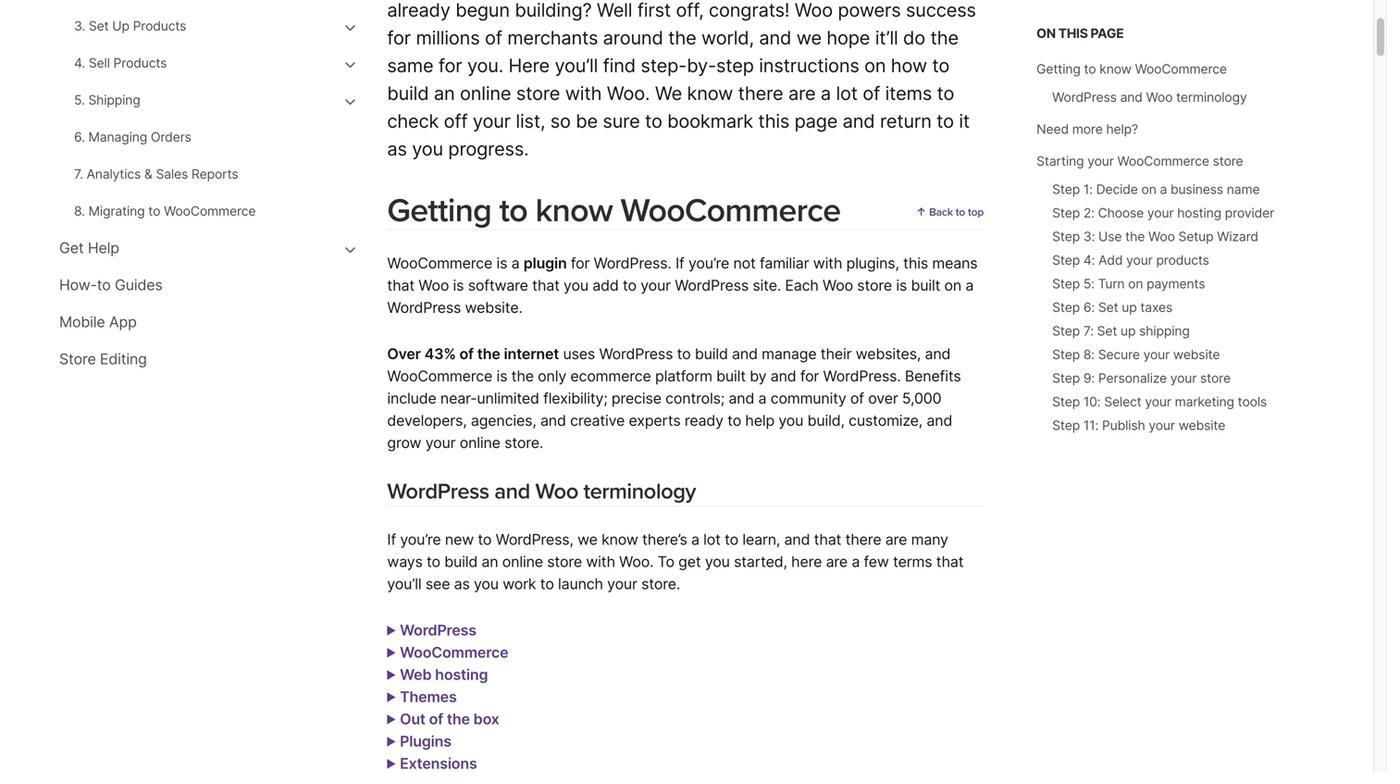 Task type: vqa. For each thing, say whether or not it's contained in the screenshot.
Service navigation menu element
no



Task type: describe. For each thing, give the bounding box(es) containing it.
0 vertical spatial up
[[1122, 299, 1137, 315]]

7. analytics & sales reports
[[74, 166, 238, 182]]

1:
[[1084, 181, 1093, 197]]

typography,
[[539, 732, 621, 750]]

your inside themes themes dictate the appearance of your website. some elements decided by themes are homepage layout, typography, and menu location.
[[627, 710, 658, 728]]

need
[[1037, 121, 1069, 137]]

reports
[[192, 166, 238, 182]]

managing
[[88, 129, 147, 145]]

by inside themes themes dictate the appearance of your website. some elements decided by themes are homepage layout, typography, and menu location.
[[892, 710, 909, 728]]

3.
[[74, 18, 85, 34]]

started,
[[734, 553, 788, 571]]

use
[[1099, 229, 1122, 244]]

payments
[[1147, 276, 1206, 292]]

1 vertical spatial are
[[826, 553, 848, 571]]

step 5: turn on payments link
[[1053, 276, 1206, 292]]

online inside uses wordpress to build and manage their websites, and woocommerce is the only ecommerce platform built by and for wordpress. benefits include near-unlimited flexibility; precise controls; and a community of over 5,000 developers, agencies, and creative experts ready to help you build, customize, and grow your online store.
[[460, 434, 501, 452]]

shipping
[[1140, 323, 1190, 339]]

ecommerce inside woocommerce woo is a plugin that allows you to add ecommerce (an online store) to your wordpress website.
[[649, 666, 730, 684]]

a inside out of the box a tech term that describes functionality that comes standard when you install a piece of software.
[[387, 732, 397, 750]]

plugins
[[400, 732, 452, 750]]

3:
[[1084, 229, 1095, 244]]

built inside for wordpress. if you're not familiar with plugins, this means that woo is software that you add to your wordpress site. each woo store is built on a wordpress website.
[[911, 276, 941, 294]]

products
[[1157, 252, 1210, 268]]

woocommerce up not at the top right of the page
[[621, 191, 841, 230]]

0 vertical spatial website
[[1174, 347, 1220, 362]]

you inside woocommerce woo is a plugin that allows you to add ecommerce (an online store) to your wordpress website.
[[572, 666, 597, 684]]

of down tech at the bottom of the page
[[387, 754, 401, 772]]

know for wordpress
[[1100, 61, 1132, 77]]

5:
[[1084, 276, 1095, 292]]

functionality
[[573, 732, 658, 750]]

websites.
[[812, 688, 877, 706]]

software inside for wordpress. if you're not familiar with plugins, this means that woo is software that you add to your wordpress site. each woo store is built on a wordpress website.
[[468, 276, 528, 294]]

you left the work at the left of page
[[474, 575, 499, 593]]

a inside for wordpress. if you're not familiar with plugins, this means that woo is software that you add to your wordpress site. each woo store is built on a wordpress website.
[[966, 276, 974, 294]]

2 vertical spatial set
[[1098, 323, 1118, 339]]

that left comes
[[662, 732, 689, 750]]

a inside the step 1: decide on a business name step 2: choose your hosting provider step 3: use the woo setup wizard step 4: add your products step 5: turn on payments step 6: set up taxes step 7: set up shipping step 8: secure your website step 9: personalize your store step 10: select your marketing tools step 11: publish your website
[[1160, 181, 1168, 197]]

woocommerce woo is a plugin that allows you to add ecommerce (an online store) to your wordpress website.
[[387, 643, 975, 706]]

get
[[679, 553, 701, 571]]

8. migrating to woocommerce link
[[74, 201, 343, 221]]

experts
[[629, 411, 681, 430]]

add inside woocommerce woo is a plugin that allows you to add ecommerce (an online store) to your wordpress website.
[[619, 666, 645, 684]]

0 horizontal spatial wordpress and woo terminology link
[[387, 478, 696, 505]]

mobile app
[[59, 313, 137, 331]]

will
[[461, 710, 482, 728]]

on
[[1037, 25, 1056, 41]]

6. managing orders
[[74, 129, 191, 145]]

website. inside woocommerce woo is a plugin that allows you to add ecommerce (an online store) to your wordpress website.
[[387, 688, 445, 706]]

woocommerce is a plugin
[[387, 254, 567, 272]]

store editing link
[[59, 349, 343, 369]]

8.
[[74, 203, 85, 219]]

on down "step 4: add your products" link
[[1129, 276, 1144, 292]]

43%
[[425, 345, 456, 363]]

wordpress down not at the top right of the page
[[675, 276, 749, 294]]

back
[[929, 205, 953, 219]]

woo down woocommerce is a plugin at the left of the page
[[419, 276, 449, 294]]

8. migrating to woocommerce
[[74, 203, 256, 219]]

&
[[144, 166, 152, 182]]

6. managing orders link
[[74, 127, 343, 147]]

editing
[[100, 350, 147, 368]]

here
[[792, 553, 822, 571]]

you're inside if you're new to wordpress, we know there's a lot to learn, and that there are many ways to build an online store with woo. to get you started, here are a few terms that you'll see as you work to launch your store.
[[400, 531, 441, 549]]

woo up starting your woocommerce store
[[1147, 89, 1173, 105]]

a inside web hosting a web hosting service provides storage space and access for websites. this is where your store will live on the internet.
[[387, 688, 397, 706]]

internet
[[504, 345, 559, 363]]

is inside web hosting a web hosting service provides storage space and access for websites. this is where your store will live on the internet.
[[914, 688, 925, 706]]

help
[[88, 239, 119, 257]]

help
[[746, 411, 775, 430]]

you'll
[[387, 575, 422, 593]]

analytics
[[87, 166, 141, 182]]

store)
[[805, 666, 845, 684]]

orders
[[151, 129, 191, 145]]

and inside if you're new to wordpress, we know there's a lot to learn, and that there are many ways to build an online store with woo. to get you started, here are a few terms that you'll see as you work to launch your store.
[[785, 531, 810, 549]]

on inside for wordpress. if you're not familiar with plugins, this means that woo is software that you add to your wordpress site. each woo store is built on a wordpress website.
[[945, 276, 962, 294]]

how-to guides link
[[59, 275, 343, 295]]

to
[[658, 553, 675, 571]]

a up the internet at the top of page
[[512, 254, 520, 272]]

for inside for wordpress. if you're not familiar with plugins, this means that woo is software that you add to your wordpress site. each woo store is built on a wordpress website.
[[571, 254, 590, 272]]

of inside themes themes dictate the appearance of your website. some elements decided by themes are homepage layout, typography, and menu location.
[[610, 710, 623, 728]]

step 3: use the woo setup wizard link
[[1053, 229, 1259, 244]]

wordpress. inside for wordpress. if you're not familiar with plugins, this means that woo is software that you add to your wordpress site. each woo store is built on a wordpress website.
[[594, 254, 672, 272]]

1 vertical spatial website
[[1179, 417, 1226, 433]]

woo right the each
[[823, 276, 853, 294]]

the left the internet at the top of page
[[477, 345, 501, 363]]

build inside uses wordpress to build and manage their websites, and woocommerce is the only ecommerce platform built by and for wordpress. benefits include near-unlimited flexibility; precise controls; and a community of over 5,000 developers, agencies, and creative experts ready to help you build, customize, and grow your online store.
[[695, 345, 728, 363]]

woocommerce inside uses wordpress to build and manage their websites, and woocommerce is the only ecommerce platform built by and for wordpress. benefits include near-unlimited flexibility; precise controls; and a community of over 5,000 developers, agencies, and creative experts ready to help you build, customize, and grow your online store.
[[387, 367, 493, 385]]

top
[[968, 205, 984, 219]]

step 9: personalize your store link
[[1053, 370, 1231, 386]]

that up here
[[814, 531, 842, 549]]

it
[[793, 643, 802, 661]]

woo.
[[619, 553, 654, 571]]

woocommerce inside woocommerce woo is a plugin that allows you to add ecommerce (an online store) to your wordpress website.
[[400, 643, 509, 661]]

over 43% of the internet
[[387, 345, 559, 363]]

getting to know woocommerce for wordpress
[[1037, 61, 1227, 77]]

elements
[[766, 710, 829, 728]]

wordpress up the 43%
[[387, 299, 461, 317]]

and inside web hosting a web hosting service provides storage space and access for websites. this is where your store will live on the internet.
[[707, 688, 733, 706]]

for inside uses wordpress to build and manage their websites, and woocommerce is the only ecommerce platform built by and for wordpress. benefits include near-unlimited flexibility; precise controls; and a community of over 5,000 developers, agencies, and creative experts ready to help you build, customize, and grow your online store.
[[801, 367, 819, 385]]

as inside if you're new to wordpress, we know there's a lot to learn, and that there are many ways to build an online store with woo. to get you started, here are a few terms that you'll see as you work to launch your store.
[[454, 575, 470, 593]]

add
[[1099, 252, 1123, 268]]

themes
[[913, 710, 965, 728]]

only
[[538, 367, 567, 385]]

for inside web hosting a web hosting service provides storage space and access for websites. this is where your store will live on the internet.
[[789, 688, 808, 706]]

business
[[1171, 181, 1224, 197]]

plugins,
[[847, 254, 900, 272]]

turn
[[1098, 276, 1125, 292]]

step 10: select your marketing tools link
[[1053, 394, 1267, 410]]

the inside out of the box a tech term that describes functionality that comes standard when you install a piece of software.
[[447, 710, 470, 728]]

↑ back to top
[[916, 205, 984, 219]]

websites,
[[856, 345, 921, 363]]

you down lot at the bottom right
[[705, 553, 730, 571]]

online inside if you're new to wordpress, we know there's a lot to learn, and that there are many ways to build an online store with woo. to get you started, here are a few terms that you'll see as you work to launch your store.
[[502, 553, 543, 571]]

and left "manage" on the right top
[[732, 345, 758, 363]]

step 2: choose your hosting provider link
[[1053, 205, 1275, 221]]

on up step 2: choose your hosting provider link
[[1142, 181, 1157, 197]]

store. inside if you're new to wordpress, we know there's a lot to learn, and that there are many ways to build an online store with woo. to get you started, here are a few terms that you'll see as you work to launch your store.
[[642, 575, 681, 593]]

setup
[[1179, 229, 1214, 244]]

wizard
[[1218, 229, 1259, 244]]

7 step from the top
[[1053, 323, 1080, 339]]

you inside uses wordpress to build and manage their websites, and woocommerce is the only ecommerce platform built by and for wordpress. benefits include near-unlimited flexibility; precise controls; and a community of over 5,000 developers, agencies, and creative experts ready to help you build, customize, and grow your online store.
[[779, 411, 804, 430]]

few
[[864, 553, 889, 571]]

0 vertical spatial set
[[89, 18, 109, 34]]

is inside woocommerce woo is a plugin that allows you to add ecommerce (an online store) to your wordpress website.
[[422, 666, 433, 684]]

woo inside the step 1: decide on a business name step 2: choose your hosting provider step 3: use the woo setup wizard step 4: add your products step 5: turn on payments step 6: set up taxes step 7: set up shipping step 8: secure your website step 9: personalize your store step 10: select your marketing tools step 11: publish your website
[[1149, 229, 1175, 244]]

source
[[387, 666, 434, 684]]

decided
[[833, 710, 888, 728]]

that down "many"
[[937, 553, 964, 571]]

there's
[[642, 531, 687, 549]]

online inside the wordpress wordpress is, fundamentally, an online publishing platform. it can be used as open- source software, or software as a service.
[[610, 643, 650, 661]]

1 step from the top
[[1053, 181, 1080, 197]]

this
[[881, 688, 910, 706]]

for wordpress. if you're not familiar with plugins, this means that woo is software that you add to your wordpress site. each woo store is built on a wordpress website.
[[387, 254, 978, 317]]

platform
[[655, 367, 713, 385]]

build,
[[808, 411, 845, 430]]

and down flexibility;
[[541, 411, 566, 430]]

with inside for wordpress. if you're not familiar with plugins, this means that woo is software that you add to your wordpress site. each woo store is built on a wordpress website.
[[813, 254, 843, 272]]

woocommerce down 7. analytics & sales reports link on the left top of page
[[164, 203, 256, 219]]

the inside the step 1: decide on a business name step 2: choose your hosting provider step 3: use the woo setup wizard step 4: add your products step 5: turn on payments step 6: set up taxes step 7: set up shipping step 8: secure your website step 9: personalize your store step 10: select your marketing tools step 11: publish your website
[[1126, 229, 1145, 244]]

plugin inside woocommerce woo is a plugin that allows you to add ecommerce (an online store) to your wordpress website.
[[449, 666, 490, 684]]

getting to know woocommerce for ↑
[[387, 191, 841, 230]]

tech
[[401, 732, 431, 750]]

a inside uses wordpress to build and manage their websites, and woocommerce is the only ecommerce platform built by and for wordpress. benefits include near-unlimited flexibility; precise controls; and a community of over 5,000 developers, agencies, and creative experts ready to help you build, customize, and grow your online store.
[[759, 389, 767, 407]]

service
[[489, 688, 539, 706]]

wordpress inside woocommerce woo is a plugin that allows you to add ecommerce (an online store) to your wordpress website.
[[901, 666, 975, 684]]

unlimited
[[477, 389, 539, 407]]

developers,
[[387, 411, 467, 430]]

page
[[1091, 25, 1124, 41]]

step 1: decide on a business name link
[[1053, 181, 1260, 197]]

how-
[[59, 276, 97, 294]]

5 step from the top
[[1053, 276, 1080, 292]]

web hosting a web hosting service provides storage space and access for websites. this is where your store will live on the internet.
[[387, 666, 971, 728]]

woocommerce up the help?
[[1135, 61, 1227, 77]]

11 step from the top
[[1053, 417, 1080, 433]]

2 step from the top
[[1053, 205, 1080, 221]]

store. inside uses wordpress to build and manage their websites, and woocommerce is the only ecommerce platform built by and for wordpress. benefits include near-unlimited flexibility; precise controls; and a community of over 5,000 developers, agencies, and creative experts ready to help you build, customize, and grow your online store.
[[505, 434, 544, 452]]

fundamentally,
[[484, 643, 585, 661]]

your inside for wordpress. if you're not familiar with plugins, this means that woo is software that you add to your wordpress site. each woo store is built on a wordpress website.
[[641, 276, 671, 294]]

box
[[474, 710, 500, 728]]

provider
[[1225, 205, 1275, 221]]

benefits
[[905, 367, 961, 385]]

software inside the wordpress wordpress is, fundamentally, an online publishing platform. it can be used as open- source software, or software as a service.
[[524, 666, 584, 684]]

a left few
[[852, 553, 860, 571]]

store up name
[[1213, 153, 1244, 169]]

5. shipping link
[[74, 90, 343, 110]]

store inside for wordpress. if you're not familiar with plugins, this means that woo is software that you add to your wordpress site. each woo store is built on a wordpress website.
[[857, 276, 892, 294]]

get help link
[[59, 238, 343, 258]]

woocommerce up the 43%
[[387, 254, 493, 272]]

you're inside for wordpress. if you're not familiar with plugins, this means that woo is software that you add to your wordpress site. each woo store is built on a wordpress website.
[[689, 254, 730, 272]]

terminology for the right wordpress and woo terminology link
[[1177, 89, 1247, 105]]

and down 5,000
[[927, 411, 953, 430]]



Task type: locate. For each thing, give the bounding box(es) containing it.
store.
[[505, 434, 544, 452], [642, 575, 681, 593]]

1 vertical spatial add
[[619, 666, 645, 684]]

you
[[564, 276, 589, 294], [779, 411, 804, 430], [705, 553, 730, 571], [474, 575, 499, 593], [572, 666, 597, 684], [849, 732, 874, 750]]

wordpress and woo terminology for the right wordpress and woo terminology link
[[1053, 89, 1247, 105]]

1 vertical spatial getting to know woocommerce link
[[387, 191, 848, 230]]

2 vertical spatial are
[[387, 732, 409, 750]]

tools
[[1238, 394, 1267, 410]]

there
[[846, 531, 882, 549]]

1 vertical spatial a
[[387, 732, 397, 750]]

of right out
[[429, 710, 443, 728]]

on down means
[[945, 276, 962, 294]]

0 vertical spatial getting to know woocommerce link
[[1037, 61, 1227, 77]]

software down woocommerce is a plugin at the left of the page
[[468, 276, 528, 294]]

themes themes dictate the appearance of your website. some elements decided by themes are homepage layout, typography, and menu location.
[[387, 688, 965, 750]]

website. inside for wordpress. if you're not familiar with plugins, this means that woo is software that you add to your wordpress site. each woo store is built on a wordpress website.
[[465, 299, 523, 317]]

0 vertical spatial wordpress and woo terminology link
[[1053, 89, 1247, 105]]

0 horizontal spatial built
[[717, 367, 746, 385]]

0 horizontal spatial store.
[[505, 434, 544, 452]]

1 vertical spatial this
[[904, 254, 929, 272]]

that down box
[[471, 732, 499, 750]]

1 vertical spatial hosting
[[435, 666, 488, 684]]

4:
[[1084, 252, 1095, 268]]

on this page
[[1037, 25, 1124, 41]]

1 horizontal spatial built
[[911, 276, 941, 294]]

piece
[[934, 732, 971, 750]]

1 vertical spatial terminology
[[584, 478, 696, 505]]

woo up web
[[387, 666, 418, 684]]

as right see
[[454, 575, 470, 593]]

install
[[878, 732, 917, 750]]

learn,
[[743, 531, 781, 549]]

store
[[59, 350, 96, 368]]

this right on
[[1059, 25, 1088, 41]]

1 horizontal spatial store.
[[642, 575, 681, 593]]

you inside out of the box a tech term that describes functionality that comes standard when you install a piece of software.
[[849, 732, 874, 750]]

out of the box a tech term that describes functionality that comes standard when you install a piece of software.
[[387, 710, 971, 772]]

with up the each
[[813, 254, 843, 272]]

app
[[109, 313, 137, 331]]

the up describes
[[535, 710, 557, 728]]

the inside web hosting a web hosting service provides storage space and access for websites. this is where your store will live on the internet.
[[535, 710, 557, 728]]

you're
[[689, 254, 730, 272], [400, 531, 441, 549]]

0 horizontal spatial an
[[482, 553, 498, 571]]

6 step from the top
[[1053, 299, 1080, 315]]

select
[[1105, 394, 1142, 410]]

each
[[785, 276, 819, 294]]

1 vertical spatial wordpress and woo terminology link
[[387, 478, 696, 505]]

a left tech at the bottom of the page
[[387, 732, 397, 750]]

0 horizontal spatial this
[[904, 254, 929, 272]]

0 vertical spatial hosting
[[1178, 205, 1222, 221]]

out
[[400, 710, 426, 728]]

ecommerce inside uses wordpress to build and manage their websites, and woocommerce is the only ecommerce platform built by and for wordpress. benefits include near-unlimited flexibility; precise controls; and a community of over 5,000 developers, agencies, and creative experts ready to help you build, customize, and grow your online store.
[[571, 367, 651, 385]]

the inside themes themes dictate the appearance of your website. some elements decided by themes are homepage layout, typography, and menu location.
[[498, 710, 520, 728]]

1 vertical spatial products
[[113, 55, 167, 71]]

by up install
[[892, 710, 909, 728]]

that up over
[[387, 276, 415, 294]]

online down it
[[760, 666, 801, 684]]

website. down web
[[387, 688, 445, 706]]

get help
[[59, 239, 119, 257]]

is,
[[465, 643, 480, 661]]

hosting down the 'is,'
[[435, 666, 488, 684]]

0 vertical spatial ecommerce
[[571, 367, 651, 385]]

online inside woocommerce woo is a plugin that allows you to add ecommerce (an online store) to your wordpress website.
[[760, 666, 801, 684]]

work
[[503, 575, 536, 593]]

set
[[89, 18, 109, 34], [1099, 299, 1119, 315], [1098, 323, 1118, 339]]

2 vertical spatial hosting
[[434, 688, 485, 706]]

are down out
[[387, 732, 409, 750]]

creative
[[570, 411, 625, 430]]

mobile app link
[[59, 312, 343, 332]]

with
[[813, 254, 843, 272], [586, 553, 615, 571]]

0 horizontal spatial getting to know woocommerce
[[387, 191, 841, 230]]

10 step from the top
[[1053, 394, 1080, 410]]

hosting inside the step 1: decide on a business name step 2: choose your hosting provider step 3: use the woo setup wizard step 4: add your products step 5: turn on payments step 6: set up taxes step 7: set up shipping step 8: secure your website step 9: personalize your store step 10: select your marketing tools step 11: publish your website
[[1178, 205, 1222, 221]]

1 horizontal spatial website.
[[465, 299, 523, 317]]

1 vertical spatial as
[[894, 643, 910, 661]]

with inside if you're new to wordpress, we know there's a lot to learn, and that there are many ways to build an online store with woo. to get you started, here are a few terms that you'll see as you work to launch your store.
[[586, 553, 615, 571]]

6.
[[74, 129, 85, 145]]

by inside uses wordpress to build and manage their websites, and woocommerce is the only ecommerce platform built by and for wordpress. benefits include near-unlimited flexibility; precise controls; and a community of over 5,000 developers, agencies, and creative experts ready to help you build, customize, and grow your online store.
[[750, 367, 767, 385]]

step 7: set up shipping link
[[1053, 323, 1190, 339]]

on inside web hosting a web hosting service provides storage space and access for websites. this is where your store will live on the internet.
[[513, 710, 531, 728]]

1 horizontal spatial this
[[1059, 25, 1088, 41]]

0 horizontal spatial plugin
[[449, 666, 490, 684]]

standard
[[743, 732, 803, 750]]

10:
[[1084, 394, 1101, 410]]

for
[[571, 254, 590, 272], [801, 367, 819, 385], [789, 688, 808, 706]]

an up provides
[[589, 643, 606, 661]]

woo
[[1147, 89, 1173, 105], [1149, 229, 1175, 244], [419, 276, 449, 294], [823, 276, 853, 294], [536, 478, 578, 505], [387, 666, 418, 684]]

this
[[1059, 25, 1088, 41], [904, 254, 929, 272]]

0 horizontal spatial wordpress and woo terminology
[[387, 478, 696, 505]]

0 vertical spatial by
[[750, 367, 767, 385]]

6:
[[1084, 299, 1095, 315]]

provides
[[543, 688, 602, 706]]

0 vertical spatial as
[[454, 575, 470, 593]]

1 vertical spatial store.
[[642, 575, 681, 593]]

0 horizontal spatial terminology
[[584, 478, 696, 505]]

8 step from the top
[[1053, 347, 1080, 362]]

allows
[[526, 666, 568, 684]]

wordpress wordpress is, fundamentally, an online publishing platform. it can be used as open- source software, or software as a service.
[[387, 621, 955, 684]]

can
[[806, 643, 831, 661]]

2 vertical spatial as
[[588, 666, 604, 684]]

your inside uses wordpress to build and manage their websites, and woocommerce is the only ecommerce platform built by and for wordpress. benefits include near-unlimited flexibility; precise controls; and a community of over 5,000 developers, agencies, and creative experts ready to help you build, customize, and grow your online store.
[[426, 434, 456, 452]]

wordpress up precise
[[599, 345, 673, 363]]

the down the internet at the top of page
[[512, 367, 534, 385]]

2 vertical spatial know
[[602, 531, 638, 549]]

your inside web hosting a web hosting service provides storage space and access for websites. this is where your store will live on the internet.
[[387, 710, 418, 728]]

1 a from the top
[[387, 688, 397, 706]]

0 vertical spatial built
[[911, 276, 941, 294]]

are inside themes themes dictate the appearance of your website. some elements decided by themes are homepage layout, typography, and menu location.
[[387, 732, 409, 750]]

built inside uses wordpress to build and manage their websites, and woocommerce is the only ecommerce platform built by and for wordpress. benefits include near-unlimited flexibility; precise controls; and a community of over 5,000 developers, agencies, and creative experts ready to help you build, customize, and grow your online store.
[[717, 367, 746, 385]]

built down means
[[911, 276, 941, 294]]

store up homepage
[[422, 710, 457, 728]]

are
[[886, 531, 907, 549], [826, 553, 848, 571], [387, 732, 409, 750]]

and up some
[[707, 688, 733, 706]]

2 horizontal spatial website.
[[662, 710, 719, 728]]

a up step 2: choose your hosting provider link
[[1160, 181, 1168, 197]]

wordpress inside uses wordpress to build and manage their websites, and woocommerce is the only ecommerce platform built by and for wordpress. benefits include near-unlimited flexibility; precise controls; and a community of over 5,000 developers, agencies, and creative experts ready to help you build, customize, and grow your online store.
[[599, 345, 673, 363]]

wordpress up new
[[387, 478, 489, 505]]

store inside web hosting a web hosting service provides storage space and access for websites. this is where your store will live on the internet.
[[422, 710, 457, 728]]

your
[[1088, 153, 1114, 169], [1148, 205, 1174, 221], [1127, 252, 1153, 268], [641, 276, 671, 294], [1144, 347, 1170, 362], [1171, 370, 1197, 386], [1145, 394, 1172, 410], [1149, 417, 1176, 433], [426, 434, 456, 452], [607, 575, 638, 593], [867, 666, 897, 684], [387, 710, 418, 728], [627, 710, 658, 728]]

store down plugins,
[[857, 276, 892, 294]]

a left lot at the bottom right
[[691, 531, 700, 549]]

term
[[435, 732, 467, 750]]

you inside for wordpress. if you're not familiar with plugins, this means that woo is software that you add to your wordpress site. each woo store is built on a wordpress website.
[[564, 276, 589, 294]]

for up 'uses'
[[571, 254, 590, 272]]

getting for ↑ back to top
[[387, 191, 492, 230]]

online down agencies,
[[460, 434, 501, 452]]

your inside woocommerce woo is a plugin that allows you to add ecommerce (an online store) to your wordpress website.
[[867, 666, 897, 684]]

getting for wordpress and woo terminology
[[1037, 61, 1081, 77]]

1 vertical spatial getting to know woocommerce
[[387, 191, 841, 230]]

store. down agencies,
[[505, 434, 544, 452]]

step left 4: at the right top of page
[[1053, 252, 1080, 268]]

1 horizontal spatial wordpress.
[[823, 367, 901, 385]]

store. down to
[[642, 575, 681, 593]]

of right the 43%
[[460, 345, 474, 363]]

your inside if you're new to wordpress, we know there's a lot to learn, and that there are many ways to build an online store with woo. to get you started, here are a few terms that you'll see as you work to launch your store.
[[607, 575, 638, 593]]

this left means
[[904, 254, 929, 272]]

1 horizontal spatial are
[[826, 553, 848, 571]]

store up marketing at the bottom right
[[1201, 370, 1231, 386]]

0 horizontal spatial are
[[387, 732, 409, 750]]

if inside for wordpress. if you're not familiar with plugins, this means that woo is software that you add to your wordpress site. each woo store is built on a wordpress website.
[[676, 254, 685, 272]]

an inside the wordpress wordpress is, fundamentally, an online publishing platform. it can be used as open- source software, or software as a service.
[[589, 643, 606, 661]]

themes
[[400, 688, 457, 706], [387, 710, 442, 728]]

0 horizontal spatial you're
[[400, 531, 441, 549]]

1 vertical spatial build
[[445, 553, 478, 571]]

2 horizontal spatial are
[[886, 531, 907, 549]]

getting down on
[[1037, 61, 1081, 77]]

an inside if you're new to wordpress, we know there's a lot to learn, and that there are many ways to build an online store with woo. to get you started, here are a few terms that you'll see as you work to launch your store.
[[482, 553, 498, 571]]

the inside uses wordpress to build and manage their websites, and woocommerce is the only ecommerce platform built by and for wordpress. benefits include near-unlimited flexibility; precise controls; and a community of over 5,000 developers, agencies, and creative experts ready to help you build, customize, and grow your online store.
[[512, 367, 534, 385]]

terminology for the left wordpress and woo terminology link
[[584, 478, 696, 505]]

0 horizontal spatial build
[[445, 553, 478, 571]]

build inside if you're new to wordpress, we know there's a lot to learn, and that there are many ways to build an online store with woo. to get you started, here are a few terms that you'll see as you work to launch your store.
[[445, 553, 478, 571]]

over
[[869, 389, 899, 407]]

add up 'uses'
[[593, 276, 619, 294]]

step left 8:
[[1053, 347, 1080, 362]]

4 step from the top
[[1053, 252, 1080, 268]]

wordpress and woo terminology for the left wordpress and woo terminology link
[[387, 478, 696, 505]]

1 horizontal spatial you're
[[689, 254, 730, 272]]

website down marketing at the bottom right
[[1179, 417, 1226, 433]]

4.
[[74, 55, 85, 71]]

and up wordpress,
[[495, 478, 530, 505]]

agencies,
[[471, 411, 537, 430]]

step left 3: in the right top of the page
[[1053, 229, 1080, 244]]

0 horizontal spatial getting to know woocommerce link
[[387, 191, 848, 230]]

plugin down the 'is,'
[[449, 666, 490, 684]]

0 horizontal spatial as
[[454, 575, 470, 593]]

getting to know woocommerce link for ↑
[[387, 191, 848, 230]]

0 vertical spatial for
[[571, 254, 590, 272]]

grow
[[387, 434, 422, 452]]

uses wordpress to build and manage their websites, and woocommerce is the only ecommerce platform built by and for wordpress. benefits include near-unlimited flexibility; precise controls; and a community of over 5,000 developers, agencies, and creative experts ready to help you build, customize, and grow your online store.
[[387, 345, 961, 452]]

up down step 5: turn on payments 'link'
[[1122, 299, 1137, 315]]

1 horizontal spatial by
[[892, 710, 909, 728]]

terms
[[893, 553, 933, 571]]

how-to guides
[[59, 276, 162, 294]]

website.
[[465, 299, 523, 317], [387, 688, 445, 706], [662, 710, 719, 728]]

0 vertical spatial an
[[482, 553, 498, 571]]

website. inside themes themes dictate the appearance of your website. some elements decided by themes are homepage layout, typography, and menu location.
[[662, 710, 719, 728]]

a inside the wordpress wordpress is, fundamentally, an online publishing platform. it can be used as open- source software, or software as a service.
[[608, 666, 616, 684]]

4. sell products link
[[74, 53, 343, 73]]

to
[[1084, 61, 1096, 77], [500, 191, 528, 230], [148, 203, 160, 219], [956, 205, 966, 219], [97, 276, 111, 294], [623, 276, 637, 294], [677, 345, 691, 363], [728, 411, 742, 430], [478, 531, 492, 549], [725, 531, 739, 549], [427, 553, 441, 571], [540, 575, 554, 593], [601, 666, 615, 684], [849, 666, 863, 684]]

if left not at the top right of the page
[[676, 254, 685, 272]]

for up "elements"
[[789, 688, 808, 706]]

wordpress and woo terminology link up wordpress,
[[387, 478, 696, 505]]

wordpress up need more help? "link"
[[1053, 89, 1117, 105]]

0 vertical spatial getting to know woocommerce
[[1037, 61, 1227, 77]]

1 horizontal spatial terminology
[[1177, 89, 1247, 105]]

online up the work at the left of page
[[502, 553, 543, 571]]

by down "manage" on the right top
[[750, 367, 767, 385]]

1 horizontal spatial getting to know woocommerce
[[1037, 61, 1227, 77]]

store up launch
[[547, 553, 582, 571]]

if inside if you're new to wordpress, we know there's a lot to learn, and that there are many ways to build an online store with woo. to get you started, here are a few terms that you'll see as you work to launch your store.
[[387, 531, 396, 549]]

where
[[929, 688, 971, 706]]

1 vertical spatial wordpress and woo terminology
[[387, 478, 696, 505]]

1 vertical spatial wordpress.
[[823, 367, 901, 385]]

that up the internet at the top of page
[[532, 276, 560, 294]]

1 vertical spatial you're
[[400, 531, 441, 549]]

1 vertical spatial set
[[1099, 299, 1119, 315]]

hosting down business
[[1178, 205, 1222, 221]]

to inside for wordpress. if you're not familiar with plugins, this means that woo is software that you add to your wordpress site. each woo store is built on a wordpress website.
[[623, 276, 637, 294]]

1 vertical spatial getting
[[387, 191, 492, 230]]

that inside woocommerce woo is a plugin that allows you to add ecommerce (an online store) to your wordpress website.
[[494, 666, 522, 684]]

0 vertical spatial this
[[1059, 25, 1088, 41]]

getting to know woocommerce
[[1037, 61, 1227, 77], [387, 191, 841, 230]]

1 vertical spatial for
[[801, 367, 819, 385]]

wordpress up the 'is,'
[[400, 621, 477, 639]]

step 4: add your products link
[[1053, 252, 1210, 268]]

know
[[1100, 61, 1132, 77], [536, 191, 613, 230], [602, 531, 638, 549]]

over
[[387, 345, 421, 363]]

build up platform
[[695, 345, 728, 363]]

0 vertical spatial store.
[[505, 434, 544, 452]]

0 vertical spatial a
[[387, 688, 397, 706]]

wordpress. inside uses wordpress to build and manage their websites, and woocommerce is the only ecommerce platform built by and for wordpress. benefits include near-unlimited flexibility; precise controls; and a community of over 5,000 developers, agencies, and creative experts ready to help you build, customize, and grow your online store.
[[823, 367, 901, 385]]

1 horizontal spatial with
[[813, 254, 843, 272]]

getting up woocommerce is a plugin at the left of the page
[[387, 191, 492, 230]]

step left 7:
[[1053, 323, 1080, 339]]

know inside if you're new to wordpress, we know there's a lot to learn, and that there are many ways to build an online store with woo. to get you started, here are a few terms that you'll see as you work to launch your store.
[[602, 531, 638, 549]]

1 vertical spatial up
[[1121, 323, 1136, 339]]

this inside for wordpress. if you're not familiar with plugins, this means that woo is software that you add to your wordpress site. each woo store is built on a wordpress website.
[[904, 254, 929, 272]]

customize,
[[849, 411, 923, 430]]

as up provides
[[588, 666, 604, 684]]

website. down space
[[662, 710, 719, 728]]

and down "manage" on the right top
[[771, 367, 797, 385]]

0 horizontal spatial wordpress.
[[594, 254, 672, 272]]

2 a from the top
[[387, 732, 397, 750]]

a inside woocommerce woo is a plugin that allows you to add ecommerce (an online store) to your wordpress website.
[[437, 666, 445, 684]]

woocommerce up step 1: decide on a business name link
[[1118, 153, 1210, 169]]

flexibility;
[[543, 389, 608, 407]]

0 vertical spatial website.
[[465, 299, 523, 317]]

0 vertical spatial are
[[886, 531, 907, 549]]

woo inside woocommerce woo is a plugin that allows you to add ecommerce (an online store) to your wordpress website.
[[387, 666, 418, 684]]

1 vertical spatial with
[[586, 553, 615, 571]]

means
[[933, 254, 978, 272]]

0 vertical spatial build
[[695, 345, 728, 363]]

internet.
[[561, 710, 618, 728]]

1 vertical spatial software
[[524, 666, 584, 684]]

be
[[835, 643, 853, 661]]

1 horizontal spatial wordpress and woo terminology
[[1053, 89, 1247, 105]]

step left '6:'
[[1053, 299, 1080, 315]]

build
[[695, 345, 728, 363], [445, 553, 478, 571]]

location.
[[697, 732, 755, 750]]

0 vertical spatial wordpress.
[[594, 254, 672, 272]]

on down 'service'
[[513, 710, 531, 728]]

a up help
[[759, 389, 767, 407]]

mobile
[[59, 313, 105, 331]]

many
[[911, 531, 949, 549]]

add up storage
[[619, 666, 645, 684]]

↑ back to top link
[[916, 204, 984, 229]]

as right used
[[894, 643, 910, 661]]

woo up wordpress,
[[536, 478, 578, 505]]

ecommerce
[[571, 367, 651, 385], [649, 666, 730, 684]]

and left menu
[[625, 732, 651, 750]]

wordpress up web
[[387, 643, 461, 661]]

website down 'shipping'
[[1174, 347, 1220, 362]]

0 vertical spatial you're
[[689, 254, 730, 272]]

wordpress and woo terminology link
[[1053, 89, 1247, 105], [387, 478, 696, 505]]

1 horizontal spatial as
[[588, 666, 604, 684]]

2 vertical spatial website.
[[662, 710, 719, 728]]

not
[[734, 254, 756, 272]]

9 step from the top
[[1053, 370, 1080, 386]]

starting
[[1037, 153, 1084, 169]]

1 horizontal spatial if
[[676, 254, 685, 272]]

an down wordpress,
[[482, 553, 498, 571]]

build down new
[[445, 553, 478, 571]]

1 vertical spatial ecommerce
[[649, 666, 730, 684]]

add inside for wordpress. if you're not familiar with plugins, this means that woo is software that you add to your wordpress site. each woo store is built on a wordpress website.
[[593, 276, 619, 294]]

you down community
[[779, 411, 804, 430]]

0 horizontal spatial by
[[750, 367, 767, 385]]

you're left not at the top right of the page
[[689, 254, 730, 272]]

store inside the step 1: decide on a business name step 2: choose your hosting provider step 3: use the woo setup wizard step 4: add your products step 5: turn on payments step 6: set up taxes step 7: set up shipping step 8: secure your website step 9: personalize your store step 10: select your marketing tools step 11: publish your website
[[1201, 370, 1231, 386]]

woocommerce
[[1135, 61, 1227, 77], [1118, 153, 1210, 169], [621, 191, 841, 230], [164, 203, 256, 219], [387, 254, 493, 272], [387, 367, 493, 385], [400, 643, 509, 661]]

ecommerce up precise
[[571, 367, 651, 385]]

1 horizontal spatial plugin
[[524, 254, 567, 272]]

1 vertical spatial themes
[[387, 710, 442, 728]]

the
[[1126, 229, 1145, 244], [477, 345, 501, 363], [512, 367, 534, 385], [447, 710, 470, 728], [498, 710, 520, 728], [535, 710, 557, 728]]

the up term
[[447, 710, 470, 728]]

1 vertical spatial know
[[536, 191, 613, 230]]

0 vertical spatial products
[[133, 18, 186, 34]]

0 vertical spatial themes
[[400, 688, 457, 706]]

0 vertical spatial with
[[813, 254, 843, 272]]

by
[[750, 367, 767, 385], [892, 710, 909, 728]]

step 8: secure your website link
[[1053, 347, 1220, 362]]

when
[[807, 732, 845, 750]]

is
[[497, 254, 508, 272], [453, 276, 464, 294], [896, 276, 907, 294], [497, 367, 508, 385], [422, 666, 433, 684], [914, 688, 925, 706]]

you're up the ways
[[400, 531, 441, 549]]

get
[[59, 239, 84, 257]]

a inside out of the box a tech term that describes functionality that comes standard when you install a piece of software.
[[921, 732, 930, 750]]

a down means
[[966, 276, 974, 294]]

wordpress down 'open-'
[[901, 666, 975, 684]]

0 horizontal spatial if
[[387, 531, 396, 549]]

1 horizontal spatial wordpress and woo terminology link
[[1053, 89, 1247, 105]]

publishing
[[654, 643, 724, 661]]

website. down woocommerce is a plugin at the left of the page
[[465, 299, 523, 317]]

0 vertical spatial terminology
[[1177, 89, 1247, 105]]

precise
[[612, 389, 662, 407]]

getting to know woocommerce link for wordpress
[[1037, 61, 1227, 77]]

and up benefits
[[925, 345, 951, 363]]

1 vertical spatial plugin
[[449, 666, 490, 684]]

0 vertical spatial software
[[468, 276, 528, 294]]

0 vertical spatial add
[[593, 276, 619, 294]]

2 horizontal spatial as
[[894, 643, 910, 661]]

step left the 2:
[[1053, 205, 1080, 221]]

and inside themes themes dictate the appearance of your website. some elements decided by themes are homepage layout, typography, and menu location.
[[625, 732, 651, 750]]

products right "up" in the top left of the page
[[133, 18, 186, 34]]

know for ↑
[[536, 191, 613, 230]]

plugin up the internet at the top of page
[[524, 254, 567, 272]]

sell
[[89, 55, 110, 71]]

decide
[[1097, 181, 1138, 197]]

1 vertical spatial if
[[387, 531, 396, 549]]

up up the step 8: secure your website link
[[1121, 323, 1136, 339]]

of inside uses wordpress to build and manage their websites, and woocommerce is the only ecommerce platform built by and for wordpress. benefits include near-unlimited flexibility; precise controls; and a community of over 5,000 developers, agencies, and creative experts ready to help you build, customize, and grow your online store.
[[851, 389, 865, 407]]

1 horizontal spatial getting to know woocommerce link
[[1037, 61, 1227, 77]]

0 vertical spatial getting
[[1037, 61, 1081, 77]]

0 vertical spatial wordpress and woo terminology
[[1053, 89, 1247, 105]]

as
[[454, 575, 470, 593], [894, 643, 910, 661], [588, 666, 604, 684]]

is inside uses wordpress to build and manage their websites, and woocommerce is the only ecommerce platform built by and for wordpress. benefits include near-unlimited flexibility; precise controls; and a community of over 5,000 developers, agencies, and creative experts ready to help you build, customize, and grow your online store.
[[497, 367, 508, 385]]

a down "themes"
[[921, 732, 930, 750]]

and up help
[[729, 389, 755, 407]]

of left over at the right bottom of the page
[[851, 389, 865, 407]]

3 step from the top
[[1053, 229, 1080, 244]]

0 vertical spatial plugin
[[524, 254, 567, 272]]

controls;
[[666, 389, 725, 407]]

some
[[723, 710, 762, 728]]

1 horizontal spatial an
[[589, 643, 606, 661]]

products
[[133, 18, 186, 34], [113, 55, 167, 71]]

store inside if you're new to wordpress, we know there's a lot to learn, and that there are many ways to build an online store with woo. to get you started, here are a few terms that you'll see as you work to launch your store.
[[547, 553, 582, 571]]

↑
[[916, 205, 927, 219]]

and up the help?
[[1121, 89, 1143, 105]]

3. set up products
[[74, 18, 186, 34]]

0 horizontal spatial website.
[[387, 688, 445, 706]]

step left 10:
[[1053, 394, 1080, 410]]



